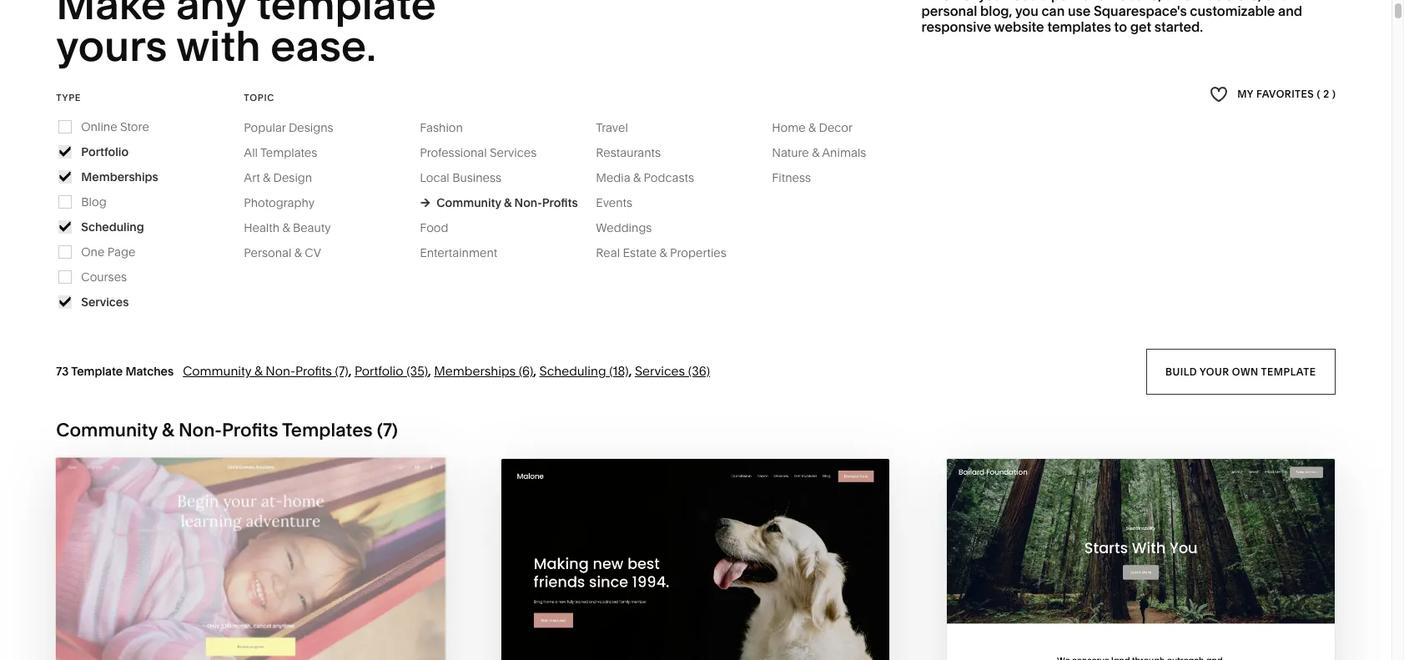 Task type: describe. For each thing, give the bounding box(es) containing it.
& for community & non-profits
[[504, 195, 512, 210]]

can
[[1042, 3, 1065, 19]]

entertainment link
[[420, 245, 514, 260]]

one page
[[81, 244, 135, 259]]

decor
[[819, 120, 853, 135]]

personal
[[244, 245, 292, 260]]

template
[[71, 364, 123, 379]]

& for health & beauty
[[282, 220, 290, 235]]

malone image
[[502, 459, 890, 660]]

personal & cv link
[[244, 245, 338, 260]]

0 vertical spatial scheduling
[[81, 219, 144, 234]]

photography link
[[244, 195, 331, 210]]

(18)
[[609, 363, 629, 379]]

need
[[1005, 0, 1038, 3]]

profits for community & non-profits (7) , portfolio (35) , memberships (6) , scheduling (18) , services (36)
[[295, 363, 332, 379]]

nature
[[772, 145, 809, 160]]

store,
[[1226, 0, 1262, 3]]

bailard element
[[947, 459, 1335, 660]]

1 vertical spatial templates
[[282, 419, 373, 441]]

art
[[244, 170, 260, 185]]

podcasts
[[644, 170, 694, 185]]

online
[[81, 119, 117, 134]]

local
[[420, 170, 450, 185]]

73
[[56, 364, 69, 379]]

3 , from the left
[[534, 363, 537, 379]]

all
[[244, 145, 258, 160]]

comet image
[[56, 457, 447, 660]]

& for community & non-profits (7) , portfolio (35) , memberships (6) , scheduling (18) , services (36)
[[255, 363, 263, 379]]

nature & animals
[[772, 145, 867, 160]]

portfolio (35) link
[[355, 363, 428, 379]]

events
[[596, 195, 633, 210]]

started.
[[1155, 19, 1204, 35]]

business
[[453, 170, 502, 185]]

2 a from the left
[[1281, 0, 1289, 3]]

(36)
[[688, 363, 710, 379]]

make
[[56, 0, 166, 30]]

cv
[[305, 245, 321, 260]]

design
[[273, 170, 312, 185]]

real estate & properties
[[596, 245, 727, 260]]

fitness link
[[772, 170, 828, 185]]

(35)
[[407, 363, 428, 379]]

own
[[1233, 365, 1259, 377]]

0 horizontal spatial services
[[81, 294, 129, 309]]

my favorites ( 2 )
[[1237, 88, 1336, 100]]

beauty
[[293, 220, 331, 235]]

matches
[[126, 364, 174, 379]]

health & beauty link
[[244, 220, 348, 235]]

my
[[1237, 88, 1254, 100]]

home & decor
[[772, 120, 853, 135]]

0 horizontal spatial (
[[377, 419, 383, 441]]

events link
[[596, 195, 649, 210]]

all templates link
[[244, 145, 334, 160]]

popular designs link
[[244, 120, 350, 135]]

or
[[1265, 0, 1278, 3]]

customizable
[[1190, 3, 1276, 19]]

media & podcasts link
[[596, 170, 711, 185]]

0 horizontal spatial memberships
[[81, 169, 158, 184]]

community for community & non-profits (7) , portfolio (35) , memberships (6) , scheduling (18) , services (36)
[[183, 363, 251, 379]]

1 vertical spatial )
[[392, 419, 398, 441]]

page
[[107, 244, 135, 259]]

non- for community & non-profits (7) , portfolio (35) , memberships (6) , scheduling (18) , services (36)
[[266, 363, 295, 379]]

) inside 'link'
[[1332, 88, 1336, 100]]

home
[[772, 120, 806, 135]]

art & design link
[[244, 170, 329, 185]]

community & non-profits
[[437, 195, 578, 210]]

0 vertical spatial templates
[[260, 145, 317, 160]]

media
[[596, 170, 631, 185]]

personal
[[922, 3, 978, 19]]

fashion link
[[420, 120, 480, 135]]

weddings
[[596, 220, 652, 235]]

food link
[[420, 220, 465, 235]]

restaurants
[[596, 145, 661, 160]]

real
[[596, 245, 620, 260]]

1 horizontal spatial you
[[1016, 3, 1039, 19]]

any
[[176, 0, 247, 30]]

0 vertical spatial portfolio
[[81, 144, 129, 159]]

non- for community & non-profits templates ( 7 )
[[179, 419, 222, 441]]

template inside button
[[1262, 365, 1317, 377]]

(6)
[[519, 363, 534, 379]]

use
[[1068, 3, 1091, 19]]

profits for community & non-profits templates ( 7 )
[[222, 419, 278, 441]]

popular
[[244, 120, 286, 135]]

ease.
[[271, 20, 377, 72]]

local business
[[420, 170, 502, 185]]

2
[[1323, 88, 1330, 100]]

7
[[383, 419, 392, 441]]

store
[[120, 119, 149, 134]]

and
[[1279, 3, 1303, 19]]

type
[[56, 92, 81, 103]]

squarespace's
[[1094, 3, 1187, 19]]

community & non-profits (7) link
[[183, 363, 349, 379]]

website,
[[1109, 0, 1162, 3]]



Task type: locate. For each thing, give the bounding box(es) containing it.
1 horizontal spatial a
[[1281, 0, 1289, 3]]

0 horizontal spatial non-
[[179, 419, 222, 441]]

professional
[[420, 145, 487, 160]]

2 horizontal spatial community
[[437, 195, 501, 210]]

1 vertical spatial profits
[[295, 363, 332, 379]]

0 vertical spatial template
[[256, 0, 436, 30]]

services up business
[[490, 145, 537, 160]]

with
[[176, 20, 261, 72]]

profits left (7)
[[295, 363, 332, 379]]

nature & animals link
[[772, 145, 883, 160]]

& up community & non-profits templates ( 7 )
[[255, 363, 263, 379]]

community down 73 template matches
[[56, 419, 158, 441]]

memberships up blog
[[81, 169, 158, 184]]

art & design
[[244, 170, 312, 185]]

scheduling (18) link
[[540, 363, 629, 379]]

& for nature & animals
[[812, 145, 820, 160]]

comet element
[[56, 457, 447, 660]]

2 vertical spatial non-
[[179, 419, 222, 441]]

travel
[[596, 120, 628, 135]]

1 horizontal spatial community
[[183, 363, 251, 379]]

profits left events
[[542, 195, 578, 210]]

, left portfolio (35) link
[[349, 363, 352, 379]]

fashion
[[420, 120, 463, 135]]

& right home
[[809, 120, 816, 135]]

0 vertical spatial )
[[1332, 88, 1336, 100]]

& down matches
[[162, 419, 174, 441]]

0 vertical spatial community
[[437, 195, 501, 210]]

1 horizontal spatial template
[[1262, 365, 1317, 377]]

you left "can"
[[1016, 3, 1039, 19]]

0 horizontal spatial profits
[[222, 419, 278, 441]]

popular designs
[[244, 120, 334, 135]]

1 horizontal spatial services
[[490, 145, 537, 160]]

&
[[809, 120, 816, 135], [812, 145, 820, 160], [263, 170, 271, 185], [633, 170, 641, 185], [504, 195, 512, 210], [282, 220, 290, 235], [294, 245, 302, 260], [660, 245, 667, 260], [255, 363, 263, 379], [162, 419, 174, 441]]

& down local business link at the left of page
[[504, 195, 512, 210]]

templates left 7
[[282, 419, 373, 441]]

2 horizontal spatial non-
[[515, 195, 542, 210]]

designs
[[289, 120, 334, 135]]

1 vertical spatial scheduling
[[540, 363, 606, 379]]

1 horizontal spatial scheduling
[[540, 363, 606, 379]]

get
[[1131, 19, 1152, 35]]

1 , from the left
[[349, 363, 352, 379]]

templates down popular designs
[[260, 145, 317, 160]]

website
[[995, 19, 1045, 35]]

community for community & non-profits templates ( 7 )
[[56, 419, 158, 441]]

0 horizontal spatial a
[[1041, 0, 1049, 3]]

2 horizontal spatial profits
[[542, 195, 578, 210]]

0 horizontal spatial portfolio
[[81, 144, 129, 159]]

community & non-profits templates ( 7 )
[[56, 419, 398, 441]]

& for personal & cv
[[294, 245, 302, 260]]

, left memberships (6) link
[[428, 363, 431, 379]]

portfolio down online
[[81, 144, 129, 159]]

1 horizontal spatial )
[[1332, 88, 1336, 100]]

memberships left (6)
[[434, 363, 516, 379]]

courses
[[81, 269, 127, 284]]

& left cv
[[294, 245, 302, 260]]

portfolio
[[81, 144, 129, 159], [355, 363, 404, 379]]

animals
[[822, 145, 867, 160]]

2 vertical spatial profits
[[222, 419, 278, 441]]

1 horizontal spatial (
[[1317, 88, 1321, 100]]

& right the health
[[282, 220, 290, 235]]

, left services (36) link on the bottom of the page
[[629, 363, 632, 379]]

community up community & non-profits templates ( 7 )
[[183, 363, 251, 379]]

0 vertical spatial non-
[[515, 195, 542, 210]]

community for community & non-profits
[[437, 195, 501, 210]]

1 vertical spatial community
[[183, 363, 251, 379]]

& right art
[[263, 170, 271, 185]]

food
[[420, 220, 449, 235]]

4 , from the left
[[629, 363, 632, 379]]

0 horizontal spatial community
[[56, 419, 158, 441]]

& right media
[[633, 170, 641, 185]]

& for community & non-profits templates ( 7 )
[[162, 419, 174, 441]]

0 vertical spatial memberships
[[81, 169, 158, 184]]

yours
[[56, 20, 167, 72]]

2 vertical spatial services
[[635, 363, 685, 379]]

memberships
[[81, 169, 158, 184], [434, 363, 516, 379]]

you
[[979, 0, 1002, 3], [1016, 3, 1039, 19]]

professional services link
[[420, 145, 554, 160]]

responsive
[[922, 19, 992, 35]]

whether
[[922, 0, 976, 3]]

blog
[[81, 194, 107, 209]]

0 horizontal spatial scheduling
[[81, 219, 144, 234]]

restaurants link
[[596, 145, 678, 160]]

1 horizontal spatial profits
[[295, 363, 332, 379]]

portfolio right (7)
[[355, 363, 404, 379]]

topic
[[244, 92, 275, 103]]

memberships (6) link
[[434, 363, 534, 379]]

services
[[490, 145, 537, 160], [81, 294, 129, 309], [635, 363, 685, 379]]

estate
[[623, 245, 657, 260]]

favorites
[[1256, 88, 1314, 100]]

0 horizontal spatial )
[[392, 419, 398, 441]]

1 vertical spatial memberships
[[434, 363, 516, 379]]

photography
[[244, 195, 315, 210]]

real estate & properties link
[[596, 245, 744, 260]]

& for home & decor
[[809, 120, 816, 135]]

make any template yours with ease.
[[56, 0, 445, 72]]

template inside make any template yours with ease.
[[256, 0, 436, 30]]

entertainment
[[420, 245, 498, 260]]

build your own template
[[1166, 365, 1317, 377]]

0 vertical spatial (
[[1317, 88, 1321, 100]]

whether you need a portfolio website, an online store, or a personal blog, you can use squarespace's customizable and responsive website templates to get started.
[[922, 0, 1303, 35]]

a right or
[[1281, 0, 1289, 3]]

services left '(36)' on the bottom of the page
[[635, 363, 685, 379]]

1 vertical spatial (
[[377, 419, 383, 441]]

bailard image
[[947, 459, 1335, 660]]

services (36) link
[[635, 363, 710, 379]]

( inside "my favorites ( 2 )" 'link'
[[1317, 88, 1321, 100]]

0 horizontal spatial template
[[256, 0, 436, 30]]

2 vertical spatial community
[[56, 419, 158, 441]]

(
[[1317, 88, 1321, 100], [377, 419, 383, 441]]

1 horizontal spatial portfolio
[[355, 363, 404, 379]]

0 horizontal spatial you
[[979, 0, 1002, 3]]

73 template matches
[[56, 364, 174, 379]]

community down local business link at the left of page
[[437, 195, 501, 210]]

travel link
[[596, 120, 645, 135]]

portfolio
[[1052, 0, 1106, 3]]

malone element
[[502, 459, 890, 660]]

1 horizontal spatial memberships
[[434, 363, 516, 379]]

2 horizontal spatial services
[[635, 363, 685, 379]]

( left 2
[[1317, 88, 1321, 100]]

my favorites ( 2 ) link
[[1210, 83, 1336, 106]]

online store
[[81, 119, 149, 134]]

& right estate
[[660, 245, 667, 260]]

health & beauty
[[244, 220, 331, 235]]

& for media & podcasts
[[633, 170, 641, 185]]

you left need
[[979, 0, 1002, 3]]

0 vertical spatial profits
[[542, 195, 578, 210]]

an
[[1165, 0, 1181, 3]]

scheduling
[[81, 219, 144, 234], [540, 363, 606, 379]]

& right nature
[[812, 145, 820, 160]]

, left "scheduling (18)" link
[[534, 363, 537, 379]]

) right 2
[[1332, 88, 1336, 100]]

one
[[81, 244, 105, 259]]

build your own template button
[[1147, 349, 1336, 395]]

a
[[1041, 0, 1049, 3], [1281, 0, 1289, 3]]

a right need
[[1041, 0, 1049, 3]]

profits down community & non-profits (7) link
[[222, 419, 278, 441]]

1 horizontal spatial non-
[[266, 363, 295, 379]]

1 vertical spatial portfolio
[[355, 363, 404, 379]]

1 a from the left
[[1041, 0, 1049, 3]]

all templates
[[244, 145, 317, 160]]

fitness
[[772, 170, 811, 185]]

) down portfolio (35) link
[[392, 419, 398, 441]]

1 vertical spatial non-
[[266, 363, 295, 379]]

2 , from the left
[[428, 363, 431, 379]]

( down portfolio (35) link
[[377, 419, 383, 441]]

scheduling left (18)
[[540, 363, 606, 379]]

template
[[256, 0, 436, 30], [1262, 365, 1317, 377]]

services down courses
[[81, 294, 129, 309]]

1 vertical spatial services
[[81, 294, 129, 309]]

profits
[[542, 195, 578, 210], [295, 363, 332, 379], [222, 419, 278, 441]]

your
[[1200, 365, 1230, 377]]

1 vertical spatial template
[[1262, 365, 1317, 377]]

non- for community & non-profits
[[515, 195, 542, 210]]

profits for community & non-profits
[[542, 195, 578, 210]]

)
[[1332, 88, 1336, 100], [392, 419, 398, 441]]

local business link
[[420, 170, 518, 185]]

community & non-profits link
[[420, 195, 578, 210]]

& for art & design
[[263, 170, 271, 185]]

personal & cv
[[244, 245, 321, 260]]

media & podcasts
[[596, 170, 694, 185]]

0 vertical spatial services
[[490, 145, 537, 160]]

scheduling up the one page
[[81, 219, 144, 234]]

home & decor link
[[772, 120, 870, 135]]



Task type: vqa. For each thing, say whether or not it's contained in the screenshot.
community to the middle
yes



